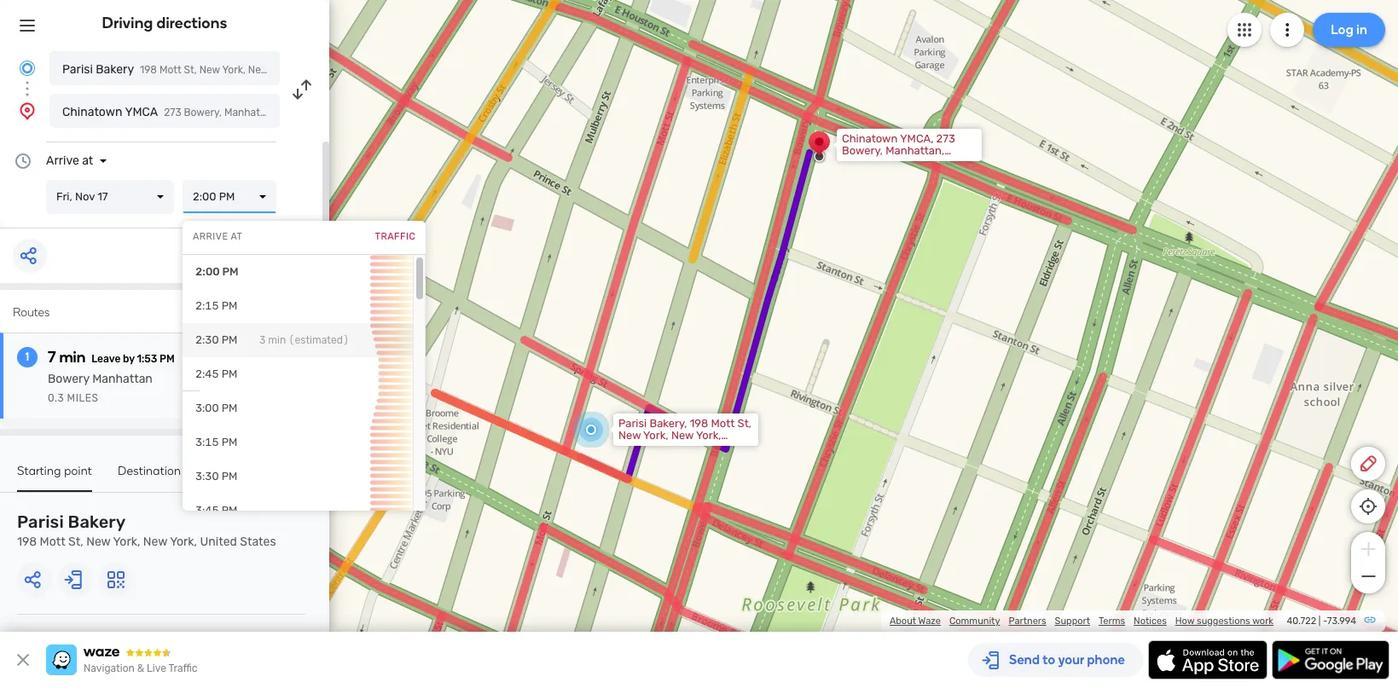 Task type: locate. For each thing, give the bounding box(es) containing it.
0 horizontal spatial chinatown
[[62, 105, 122, 119]]

pm inside option
[[222, 265, 239, 278]]

location image
[[17, 101, 38, 121]]

live
[[147, 663, 166, 675]]

chinatown inside chinatown ymca, 273 bowery, manhattan, united states
[[842, 132, 898, 145]]

chinatown left ymca, at the right of the page
[[842, 132, 898, 145]]

2 vertical spatial parisi
[[17, 512, 64, 533]]

2:30 pm
[[195, 334, 238, 347]]

2 vertical spatial st,
[[68, 535, 83, 550]]

0 vertical spatial 2:00
[[193, 190, 216, 203]]

bowery, right ymca
[[184, 107, 222, 119]]

3:30 pm option
[[183, 460, 413, 494]]

1 horizontal spatial traffic
[[375, 231, 416, 243]]

arrive at up fri,
[[46, 154, 93, 168]]

arrive up fri,
[[46, 154, 79, 168]]

1 horizontal spatial arrive
[[193, 231, 228, 243]]

manhattan, for ymca,
[[886, 144, 945, 157]]

driving directions
[[102, 14, 227, 32]]

2:00
[[193, 190, 216, 203], [195, 265, 220, 278]]

0 vertical spatial parisi bakery 198 mott st, new york, new york, united states
[[62, 62, 362, 77]]

1 horizontal spatial st,
[[184, 64, 197, 76]]

partners
[[1009, 616, 1047, 627]]

1 vertical spatial parisi
[[619, 417, 647, 430]]

pm for the 2:15 pm option
[[222, 300, 238, 312]]

1 horizontal spatial min
[[268, 335, 286, 347]]

273 for ymca,
[[937, 132, 956, 145]]

0 vertical spatial st,
[[184, 64, 197, 76]]

3:45 pm
[[195, 504, 238, 517]]

2:00 up 2:15
[[195, 265, 220, 278]]

destination button
[[118, 464, 181, 491]]

0 horizontal spatial mott
[[40, 535, 65, 550]]

link image
[[1364, 614, 1377, 627]]

273
[[164, 107, 181, 119], [937, 132, 956, 145]]

fri,
[[56, 190, 72, 203]]

0 vertical spatial 273
[[164, 107, 181, 119]]

7
[[48, 348, 56, 367]]

driving
[[102, 14, 153, 32]]

parisi bakery, 198 mott st, new york, new york, united states
[[619, 417, 752, 454]]

parisi down starting point button on the bottom of page
[[17, 512, 64, 533]]

1 horizontal spatial at
[[231, 231, 243, 243]]

min right 7
[[59, 348, 86, 367]]

how suggestions work link
[[1176, 616, 1274, 627]]

1 vertical spatial 2:00
[[195, 265, 220, 278]]

arrive
[[46, 154, 79, 168], [193, 231, 228, 243]]

manhattan, for ymca
[[224, 107, 279, 119]]

states inside parisi bakery, 198 mott st, new york, new york, united states
[[656, 441, 689, 454]]

point
[[64, 464, 92, 479]]

chinatown for ymca
[[62, 105, 122, 119]]

pm
[[219, 190, 235, 203], [222, 265, 239, 278], [222, 300, 238, 312], [222, 334, 238, 347], [160, 353, 175, 365], [222, 368, 238, 381], [222, 402, 238, 415], [222, 436, 238, 449], [222, 470, 238, 483], [222, 504, 238, 517]]

1 vertical spatial bowery,
[[842, 144, 883, 157]]

1:53
[[137, 353, 157, 365]]

2:15 pm option
[[183, 289, 413, 323]]

2:00 down "chinatown ymca 273 bowery, manhattan, united states"
[[193, 190, 216, 203]]

0 horizontal spatial manhattan,
[[224, 107, 279, 119]]

1 vertical spatial at
[[231, 231, 243, 243]]

new
[[199, 64, 220, 76], [248, 64, 269, 76], [619, 429, 641, 442], [672, 429, 694, 442], [86, 535, 110, 550], [143, 535, 167, 550]]

traffic
[[375, 231, 416, 243], [169, 663, 197, 675]]

st, down starting point button on the bottom of page
[[68, 535, 83, 550]]

manhattan
[[92, 372, 153, 387]]

bowery, inside "chinatown ymca 273 bowery, manhattan, united states"
[[184, 107, 222, 119]]

0 vertical spatial 2:00 pm
[[193, 190, 235, 203]]

arrive at down 2:00 pm list box
[[193, 231, 243, 243]]

parisi inside parisi bakery, 198 mott st, new york, new york, united states
[[619, 417, 647, 430]]

pm for 2:00 pm option
[[222, 265, 239, 278]]

198 up ymca
[[140, 64, 157, 76]]

1 vertical spatial 273
[[937, 132, 956, 145]]

3:15
[[195, 436, 219, 449]]

2:45 pm
[[195, 368, 238, 381]]

at
[[82, 154, 93, 168], [231, 231, 243, 243]]

min inside '2:30 pm' option
[[268, 335, 286, 347]]

at down 2:00 pm list box
[[231, 231, 243, 243]]

leave
[[92, 353, 121, 365]]

1 horizontal spatial 273
[[937, 132, 956, 145]]

3:00 pm
[[195, 402, 238, 415]]

bowery, left ymca, at the right of the page
[[842, 144, 883, 157]]

chinatown
[[62, 105, 122, 119], [842, 132, 898, 145]]

1 horizontal spatial manhattan,
[[886, 144, 945, 157]]

1 vertical spatial min
[[59, 348, 86, 367]]

st, up "chinatown ymca 273 bowery, manhattan, united states"
[[184, 64, 197, 76]]

0 horizontal spatial 198
[[17, 535, 37, 550]]

st,
[[184, 64, 197, 76], [738, 417, 752, 430], [68, 535, 83, 550]]

2:00 pm inside list box
[[193, 190, 235, 203]]

1 vertical spatial manhattan,
[[886, 144, 945, 157]]

community link
[[950, 616, 1001, 627]]

2:45 pm option
[[183, 358, 413, 392]]

0 vertical spatial manhattan,
[[224, 107, 279, 119]]

bakery
[[96, 62, 134, 77], [68, 512, 126, 533]]

2:15 pm
[[195, 300, 238, 312]]

0 horizontal spatial at
[[82, 154, 93, 168]]

arrive down 2:00 pm list box
[[193, 231, 228, 243]]

support
[[1055, 616, 1091, 627]]

2 vertical spatial mott
[[40, 535, 65, 550]]

min for 3
[[268, 335, 286, 347]]

directions
[[157, 14, 227, 32]]

2:00 pm
[[193, 190, 235, 203], [195, 265, 239, 278]]

198 down starting point button on the bottom of page
[[17, 535, 37, 550]]

states
[[331, 64, 362, 76], [315, 107, 346, 119], [879, 156, 913, 169], [656, 441, 689, 454], [240, 535, 276, 550]]

1 vertical spatial arrive
[[193, 231, 228, 243]]

manhattan, inside chinatown ymca, 273 bowery, manhattan, united states
[[886, 144, 945, 157]]

198
[[140, 64, 157, 76], [690, 417, 709, 430], [17, 535, 37, 550]]

miles
[[67, 393, 98, 405]]

2 vertical spatial 198
[[17, 535, 37, 550]]

0 vertical spatial 198
[[140, 64, 157, 76]]

273 inside "chinatown ymca 273 bowery, manhattan, united states"
[[164, 107, 181, 119]]

273 inside chinatown ymca, 273 bowery, manhattan, united states
[[937, 132, 956, 145]]

0 vertical spatial min
[[268, 335, 286, 347]]

chinatown left ymca
[[62, 105, 122, 119]]

0 horizontal spatial arrive
[[46, 154, 79, 168]]

3:15 pm option
[[183, 426, 413, 460]]

work
[[1253, 616, 1274, 627]]

3:45 pm option
[[183, 494, 413, 528]]

pm for 3:15 pm option
[[222, 436, 238, 449]]

zoom out image
[[1358, 567, 1380, 587]]

0 horizontal spatial min
[[59, 348, 86, 367]]

parisi
[[62, 62, 93, 77], [619, 417, 647, 430], [17, 512, 64, 533]]

273 right ymca, at the right of the page
[[937, 132, 956, 145]]

40.722 | -73.994
[[1287, 616, 1357, 627]]

chinatown for ymca,
[[842, 132, 898, 145]]

bakery,
[[650, 417, 688, 430]]

mott inside parisi bakery, 198 mott st, new york, new york, united states
[[711, 417, 735, 430]]

navigation
[[84, 663, 135, 675]]

2:00 pm down "chinatown ymca 273 bowery, manhattan, united states"
[[193, 190, 235, 203]]

bowery, for ymca,
[[842, 144, 883, 157]]

0 vertical spatial bowery,
[[184, 107, 222, 119]]

starting
[[17, 464, 61, 479]]

0 vertical spatial traffic
[[375, 231, 416, 243]]

0 horizontal spatial 273
[[164, 107, 181, 119]]

1 vertical spatial mott
[[711, 417, 735, 430]]

community
[[950, 616, 1001, 627]]

mott
[[160, 64, 182, 76], [711, 417, 735, 430], [40, 535, 65, 550]]

parisi right current location image
[[62, 62, 93, 77]]

0 horizontal spatial bowery,
[[184, 107, 222, 119]]

at up nov
[[82, 154, 93, 168]]

manhattan, inside "chinatown ymca 273 bowery, manhattan, united states"
[[224, 107, 279, 119]]

mott right bakery,
[[711, 417, 735, 430]]

parisi left bakery,
[[619, 417, 647, 430]]

0 vertical spatial chinatown
[[62, 105, 122, 119]]

york,
[[222, 64, 246, 76], [271, 64, 294, 76], [644, 429, 669, 442], [696, 429, 722, 442], [113, 535, 140, 550], [170, 535, 197, 550]]

notices link
[[1134, 616, 1167, 627]]

chinatown ymca, 273 bowery, manhattan, united states
[[842, 132, 956, 169]]

0 vertical spatial arrive
[[46, 154, 79, 168]]

1 vertical spatial st,
[[738, 417, 752, 430]]

0 vertical spatial arrive at
[[46, 154, 93, 168]]

1 vertical spatial traffic
[[169, 663, 197, 675]]

ymca,
[[901, 132, 934, 145]]

pm for 3:30 pm option
[[222, 470, 238, 483]]

2:00 inside option
[[195, 265, 220, 278]]

mott down starting point button on the bottom of page
[[40, 535, 65, 550]]

pm inside '7 min leave by 1:53 pm'
[[160, 353, 175, 365]]

273 right ymca
[[164, 107, 181, 119]]

198 inside parisi bakery, 198 mott st, new york, new york, united states
[[690, 417, 709, 430]]

0 vertical spatial mott
[[160, 64, 182, 76]]

2 horizontal spatial st,
[[738, 417, 752, 430]]

0.3
[[48, 393, 64, 405]]

3:45
[[195, 504, 219, 517]]

1 vertical spatial 198
[[690, 417, 709, 430]]

mott down driving directions
[[160, 64, 182, 76]]

1 horizontal spatial mott
[[160, 64, 182, 76]]

1 horizontal spatial bowery,
[[842, 144, 883, 157]]

2 horizontal spatial mott
[[711, 417, 735, 430]]

parisi bakery 198 mott st, new york, new york, united states
[[62, 62, 362, 77], [17, 512, 276, 550]]

bowery, for ymca
[[184, 107, 222, 119]]

destination
[[118, 464, 181, 479]]

parisi bakery 198 mott st, new york, new york, united states up "chinatown ymca 273 bowery, manhattan, united states"
[[62, 62, 362, 77]]

arrive at
[[46, 154, 93, 168], [193, 231, 243, 243]]

pm inside option
[[222, 368, 238, 381]]

manhattan,
[[224, 107, 279, 119], [886, 144, 945, 157]]

united
[[297, 64, 329, 76], [281, 107, 313, 119], [842, 156, 877, 169], [619, 441, 653, 454], [200, 535, 237, 550]]

1 vertical spatial 2:00 pm
[[195, 265, 239, 278]]

bakery down point on the bottom of the page
[[68, 512, 126, 533]]

states inside "chinatown ymca 273 bowery, manhattan, united states"
[[315, 107, 346, 119]]

2:00 pm inside option
[[195, 265, 239, 278]]

nov
[[75, 190, 95, 203]]

min right 3
[[268, 335, 286, 347]]

bowery, inside chinatown ymca, 273 bowery, manhattan, united states
[[842, 144, 883, 157]]

198 right bakery,
[[690, 417, 709, 430]]

2:00 pm up 2:15 pm
[[195, 265, 239, 278]]

2 horizontal spatial 198
[[690, 417, 709, 430]]

1 horizontal spatial arrive at
[[193, 231, 243, 243]]

bakery down the driving
[[96, 62, 134, 77]]

0 vertical spatial parisi
[[62, 62, 93, 77]]

1 horizontal spatial chinatown
[[842, 132, 898, 145]]

min
[[268, 335, 286, 347], [59, 348, 86, 367]]

1 vertical spatial chinatown
[[842, 132, 898, 145]]

st, right bakery,
[[738, 417, 752, 430]]

(estimated)
[[289, 335, 349, 347]]

3:30 pm
[[195, 470, 238, 483]]

bowery,
[[184, 107, 222, 119], [842, 144, 883, 157]]

parisi bakery 198 mott st, new york, new york, united states down destination button
[[17, 512, 276, 550]]

1 vertical spatial arrive at
[[193, 231, 243, 243]]

by
[[123, 353, 135, 365]]



Task type: vqa. For each thing, say whether or not it's contained in the screenshot.
Seattle, within the Fogón Cocina Mexicana 600 E Pine St, Seattle, WA 98122, USA
no



Task type: describe. For each thing, give the bounding box(es) containing it.
partners link
[[1009, 616, 1047, 627]]

pm for 3:45 pm option
[[222, 504, 238, 517]]

united inside parisi bakery, 198 mott st, new york, new york, united states
[[619, 441, 653, 454]]

bowery
[[48, 372, 89, 387]]

0 horizontal spatial st,
[[68, 535, 83, 550]]

current location image
[[17, 58, 38, 79]]

united inside chinatown ymca, 273 bowery, manhattan, united states
[[842, 156, 877, 169]]

7 min leave by 1:53 pm
[[48, 348, 175, 367]]

73.994
[[1328, 616, 1357, 627]]

fri, nov 17
[[56, 190, 108, 203]]

0 vertical spatial at
[[82, 154, 93, 168]]

best
[[279, 353, 304, 364]]

0 horizontal spatial traffic
[[169, 663, 197, 675]]

3
[[259, 335, 266, 347]]

3:30
[[195, 470, 219, 483]]

clock image
[[13, 151, 33, 172]]

3 min (estimated)
[[259, 335, 349, 347]]

1
[[25, 350, 29, 364]]

states inside chinatown ymca, 273 bowery, manhattan, united states
[[879, 156, 913, 169]]

ymca
[[125, 105, 158, 119]]

pm for 3:00 pm option
[[222, 402, 238, 415]]

&
[[137, 663, 144, 675]]

pm for '2:45 pm' option
[[222, 368, 238, 381]]

0 horizontal spatial arrive at
[[46, 154, 93, 168]]

|
[[1319, 616, 1322, 627]]

40.722
[[1287, 616, 1317, 627]]

about
[[890, 616, 917, 627]]

2:15
[[195, 300, 219, 312]]

navigation & live traffic
[[84, 663, 197, 675]]

about waze community partners support terms notices how suggestions work
[[890, 616, 1274, 627]]

2:00 pm list box
[[183, 180, 277, 214]]

3:00 pm option
[[183, 392, 413, 426]]

x image
[[13, 650, 33, 671]]

support link
[[1055, 616, 1091, 627]]

0 vertical spatial bakery
[[96, 62, 134, 77]]

how
[[1176, 616, 1195, 627]]

1 vertical spatial parisi bakery 198 mott st, new york, new york, united states
[[17, 512, 276, 550]]

273 for ymca
[[164, 107, 181, 119]]

zoom in image
[[1358, 539, 1380, 560]]

2:00 inside list box
[[193, 190, 216, 203]]

2:45
[[195, 368, 219, 381]]

3:15 pm
[[195, 436, 238, 449]]

terms link
[[1099, 616, 1126, 627]]

pencil image
[[1359, 454, 1379, 475]]

pm inside list box
[[219, 190, 235, 203]]

starting point button
[[17, 464, 92, 492]]

about waze link
[[890, 616, 941, 627]]

starting point
[[17, 464, 92, 479]]

2:00 pm option
[[183, 255, 413, 289]]

united inside "chinatown ymca 273 bowery, manhattan, united states"
[[281, 107, 313, 119]]

min for 7
[[59, 348, 86, 367]]

3:00
[[195, 402, 219, 415]]

fri, nov 17 list box
[[46, 180, 174, 214]]

2:30
[[195, 334, 219, 347]]

1 horizontal spatial 198
[[140, 64, 157, 76]]

2:30 pm option
[[183, 323, 413, 358]]

waze
[[919, 616, 941, 627]]

17
[[97, 190, 108, 203]]

bowery manhattan 0.3 miles
[[48, 372, 153, 405]]

-
[[1324, 616, 1328, 627]]

1 vertical spatial bakery
[[68, 512, 126, 533]]

notices
[[1134, 616, 1167, 627]]

terms
[[1099, 616, 1126, 627]]

st, inside parisi bakery, 198 mott st, new york, new york, united states
[[738, 417, 752, 430]]

pm for '2:30 pm' option
[[222, 334, 238, 347]]

chinatown ymca 273 bowery, manhattan, united states
[[62, 105, 346, 119]]

routes
[[13, 306, 50, 320]]

suggestions
[[1197, 616, 1251, 627]]



